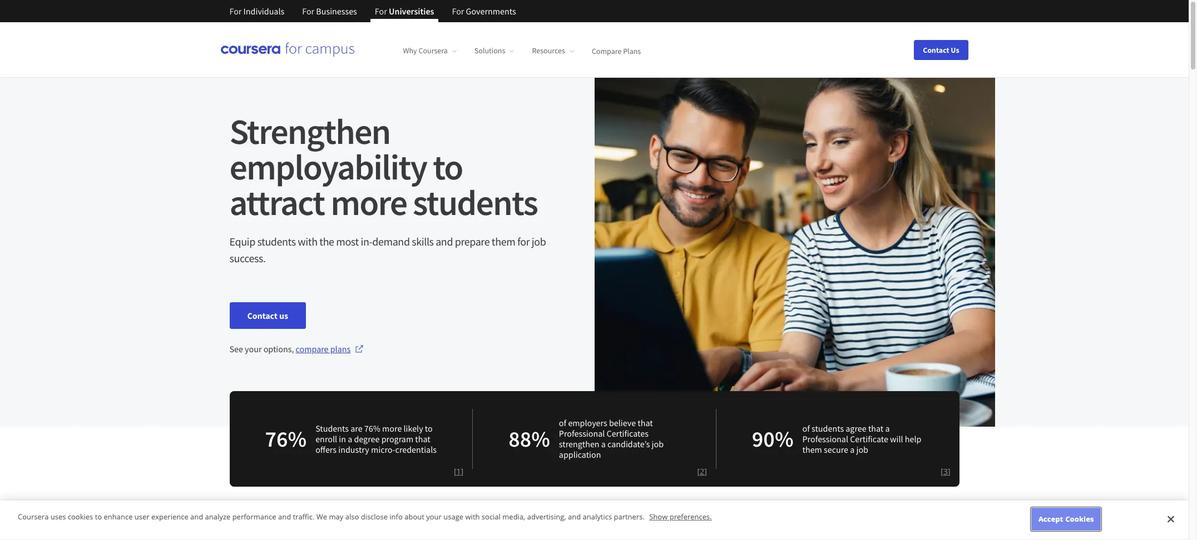 Task type: locate. For each thing, give the bounding box(es) containing it.
0 vertical spatial more
[[331, 180, 407, 225]]

[ 1 ]
[[454, 467, 464, 478]]

the
[[320, 235, 334, 249]]

why coursera link
[[403, 46, 457, 56]]

2 vertical spatial students
[[812, 423, 844, 434]]

social
[[482, 513, 501, 523]]

1 vertical spatial contact
[[247, 311, 278, 322]]

0 horizontal spatial with
[[298, 235, 318, 249]]

them left secure
[[803, 444, 823, 456]]

usage
[[444, 513, 464, 523]]

0 horizontal spatial professional
[[559, 429, 605, 440]]

most
[[336, 235, 359, 249]]

that right agree
[[869, 423, 884, 434]]

attract
[[230, 180, 325, 225]]

1 horizontal spatial job
[[652, 439, 664, 450]]

0 horizontal spatial students
[[257, 235, 296, 249]]

a right secure
[[851, 444, 855, 456]]

with
[[298, 235, 318, 249], [466, 513, 480, 523]]

] for 76%
[[461, 467, 464, 478]]

a left will
[[886, 423, 890, 434]]

0 vertical spatial coursera
[[419, 46, 448, 56]]

more left likely
[[382, 423, 402, 434]]

2 horizontal spatial students
[[812, 423, 844, 434]]

job right candidate's
[[652, 439, 664, 450]]

job
[[532, 235, 546, 249], [652, 439, 664, 450], [857, 444, 869, 456]]

with left social
[[466, 513, 480, 523]]

0 horizontal spatial them
[[492, 235, 516, 249]]

a inside of employers believe that professional certificates strengthen a candidate's job application
[[602, 439, 606, 450]]

1 horizontal spatial contact
[[923, 45, 950, 55]]

and
[[436, 235, 453, 249], [190, 513, 203, 523], [278, 513, 291, 523], [568, 513, 581, 523]]

them
[[492, 235, 516, 249], [803, 444, 823, 456]]

to inside students are 76% more likely to enroll in a degree program that offers industry micro-credentials
[[425, 423, 433, 434]]

] for 88%
[[705, 467, 707, 478]]

that for 90%
[[869, 423, 884, 434]]

more up in-
[[331, 180, 407, 225]]

that
[[638, 418, 653, 429], [869, 423, 884, 434], [415, 434, 431, 445]]

contact us link
[[230, 303, 306, 329]]

3 ] from the left
[[948, 467, 951, 478]]

job inside of students agree that a professional certificate will help them secure a job
[[857, 444, 869, 456]]

for for universities
[[375, 6, 387, 17]]

0 horizontal spatial job
[[532, 235, 546, 249]]

job right the for
[[532, 235, 546, 249]]

that right program in the left bottom of the page
[[415, 434, 431, 445]]

cookies
[[1066, 515, 1095, 525]]

contact inside contact us link
[[247, 311, 278, 322]]

for left governments
[[452, 6, 464, 17]]

1 horizontal spatial 76%
[[364, 423, 381, 434]]

of left the employers
[[559, 418, 567, 429]]

secure
[[824, 444, 849, 456]]

of students agree that a professional certificate will help them secure a job
[[803, 423, 922, 456]]

1 horizontal spatial them
[[803, 444, 823, 456]]

them inside of students agree that a professional certificate will help them secure a job
[[803, 444, 823, 456]]

cookies
[[68, 513, 93, 523]]

contact for contact us
[[923, 45, 950, 55]]

2 ] from the left
[[705, 467, 707, 478]]

them left the for
[[492, 235, 516, 249]]

your right "about"
[[426, 513, 442, 523]]

1 vertical spatial coursera
[[18, 513, 49, 523]]

of employers believe that professional certificates strengthen a candidate's job application
[[559, 418, 664, 461]]

job inside equip students with the most in-demand skills and prepare them for job success.
[[532, 235, 546, 249]]

0 vertical spatial contact
[[923, 45, 950, 55]]

likely
[[404, 423, 423, 434]]

0 horizontal spatial contact
[[247, 311, 278, 322]]

a
[[886, 423, 890, 434], [348, 434, 352, 445], [602, 439, 606, 450], [851, 444, 855, 456]]

and left analytics
[[568, 513, 581, 523]]

coursera
[[419, 46, 448, 56], [18, 513, 49, 523]]

0 horizontal spatial ]
[[461, 467, 464, 478]]

students
[[316, 423, 349, 434]]

students up success.
[[257, 235, 296, 249]]

about
[[405, 513, 425, 523]]

professional left the certificate
[[803, 434, 849, 445]]

0 horizontal spatial to
[[95, 513, 102, 523]]

to
[[433, 145, 463, 189], [425, 423, 433, 434], [95, 513, 102, 523]]

that inside of students agree that a professional certificate will help them secure a job
[[869, 423, 884, 434]]

0 vertical spatial to
[[433, 145, 463, 189]]

for for businesses
[[302, 6, 315, 17]]

1 horizontal spatial with
[[466, 513, 480, 523]]

1 horizontal spatial students
[[413, 180, 538, 225]]

of inside of employers believe that professional certificates strengthen a candidate's job application
[[559, 418, 567, 429]]

1 vertical spatial your
[[426, 513, 442, 523]]

2 horizontal spatial ]
[[948, 467, 951, 478]]

are
[[351, 423, 363, 434]]

and inside equip students with the most in-demand skills and prepare them for job success.
[[436, 235, 453, 249]]

2 vertical spatial to
[[95, 513, 102, 523]]

]
[[461, 467, 464, 478], [705, 467, 707, 478], [948, 467, 951, 478]]

[ for 76%
[[454, 467, 457, 478]]

individuals
[[244, 6, 285, 17]]

coursera for campus image
[[221, 42, 354, 57]]

for governments
[[452, 6, 516, 17]]

compare plans
[[592, 46, 641, 56]]

1 vertical spatial them
[[803, 444, 823, 456]]

industry
[[339, 444, 369, 456]]

see your options,
[[230, 344, 296, 355]]

of
[[559, 418, 567, 429], [803, 423, 810, 434]]

0 vertical spatial with
[[298, 235, 318, 249]]

that right believe
[[638, 418, 653, 429]]

and right skills
[[436, 235, 453, 249]]

them inside equip students with the most in-demand skills and prepare them for job success.
[[492, 235, 516, 249]]

that inside students are 76% more likely to enroll in a degree program that offers industry micro-credentials
[[415, 434, 431, 445]]

disclose
[[361, 513, 388, 523]]

for
[[518, 235, 530, 249]]

0 horizontal spatial your
[[245, 344, 262, 355]]

0 horizontal spatial that
[[415, 434, 431, 445]]

resources link
[[532, 46, 574, 56]]

1 vertical spatial to
[[425, 423, 433, 434]]

4 for from the left
[[452, 6, 464, 17]]

contact us button
[[915, 40, 969, 60]]

students
[[413, 180, 538, 225], [257, 235, 296, 249], [812, 423, 844, 434]]

0 vertical spatial students
[[413, 180, 538, 225]]

[ 3 ]
[[941, 467, 951, 478]]

76% inside students are 76% more likely to enroll in a degree program that offers industry micro-credentials
[[364, 423, 381, 434]]

1 horizontal spatial that
[[638, 418, 653, 429]]

coursera left "uses" at the bottom
[[18, 513, 49, 523]]

compare
[[296, 344, 329, 355]]

76% left the enroll
[[265, 426, 307, 454]]

job down agree
[[857, 444, 869, 456]]

accept cookies button
[[1032, 509, 1102, 532]]

3 for from the left
[[375, 6, 387, 17]]

for for individuals
[[230, 6, 242, 17]]

students up prepare
[[413, 180, 538, 225]]

for for governments
[[452, 6, 464, 17]]

2 horizontal spatial to
[[433, 145, 463, 189]]

analyze
[[205, 513, 231, 523]]

1 horizontal spatial ]
[[705, 467, 707, 478]]

students for strengthen employability to attract more students
[[257, 235, 296, 249]]

more
[[331, 180, 407, 225], [382, 423, 402, 434]]

students inside equip students with the most in-demand skills and prepare them for job success.
[[257, 235, 296, 249]]

0 horizontal spatial coursera
[[18, 513, 49, 523]]

1 ] from the left
[[461, 467, 464, 478]]

a inside students are 76% more likely to enroll in a degree program that offers industry micro-credentials
[[348, 434, 352, 445]]

professional up application
[[559, 429, 605, 440]]

1 for from the left
[[230, 6, 242, 17]]

strengthen employability to attract more students
[[230, 109, 538, 225]]

will
[[891, 434, 904, 445]]

students inside of students agree that a professional certificate will help them secure a job
[[812, 423, 844, 434]]

equip
[[230, 235, 255, 249]]

your right see
[[245, 344, 262, 355]]

a right strengthen
[[602, 439, 606, 450]]

more inside strengthen employability to attract more students
[[331, 180, 407, 225]]

2 for from the left
[[302, 6, 315, 17]]

0 horizontal spatial [
[[454, 467, 457, 478]]

with left the the
[[298, 235, 318, 249]]

1 [ from the left
[[454, 467, 457, 478]]

professional
[[559, 429, 605, 440], [803, 434, 849, 445]]

76%
[[364, 423, 381, 434], [265, 426, 307, 454]]

of right the 90%
[[803, 423, 810, 434]]

a right in
[[348, 434, 352, 445]]

more inside students are 76% more likely to enroll in a degree program that offers industry micro-credentials
[[382, 423, 402, 434]]

3 [ from the left
[[941, 467, 944, 478]]

1 horizontal spatial of
[[803, 423, 810, 434]]

] for 90%
[[948, 467, 951, 478]]

with inside "privacy" alert dialog
[[466, 513, 480, 523]]

0 horizontal spatial 76%
[[265, 426, 307, 454]]

user
[[135, 513, 150, 523]]

88%
[[509, 426, 550, 454]]

uses
[[51, 513, 66, 523]]

for left the individuals
[[230, 6, 242, 17]]

1 horizontal spatial professional
[[803, 434, 849, 445]]

your
[[245, 344, 262, 355], [426, 513, 442, 523]]

2 horizontal spatial job
[[857, 444, 869, 456]]

that inside of employers believe that professional certificates strengthen a candidate's job application
[[638, 418, 653, 429]]

of for 88%
[[559, 418, 567, 429]]

1 vertical spatial more
[[382, 423, 402, 434]]

2 horizontal spatial [
[[941, 467, 944, 478]]

in
[[339, 434, 346, 445]]

76% right 'are'
[[364, 423, 381, 434]]

of inside of students agree that a professional certificate will help them secure a job
[[803, 423, 810, 434]]

also
[[345, 513, 359, 523]]

for left businesses at left
[[302, 6, 315, 17]]

show preferences. link
[[650, 513, 712, 523]]

plans
[[623, 46, 641, 56]]

contact inside contact us button
[[923, 45, 950, 55]]

[ for 88%
[[698, 467, 700, 478]]

1 horizontal spatial to
[[425, 423, 433, 434]]

1 horizontal spatial your
[[426, 513, 442, 523]]

2 horizontal spatial that
[[869, 423, 884, 434]]

offers
[[316, 444, 337, 456]]

and left analyze
[[190, 513, 203, 523]]

and left traffic.
[[278, 513, 291, 523]]

0 vertical spatial them
[[492, 235, 516, 249]]

[
[[454, 467, 457, 478], [698, 467, 700, 478], [941, 467, 944, 478]]

coursera right why
[[419, 46, 448, 56]]

for left universities
[[375, 6, 387, 17]]

students up secure
[[812, 423, 844, 434]]

0 horizontal spatial of
[[559, 418, 567, 429]]

solutions link
[[475, 46, 514, 56]]

1 vertical spatial students
[[257, 235, 296, 249]]

1 horizontal spatial [
[[698, 467, 700, 478]]

2 [ from the left
[[698, 467, 700, 478]]

1 vertical spatial with
[[466, 513, 480, 523]]



Task type: vqa. For each thing, say whether or not it's contained in the screenshot.
English 'button' at the right of the page
no



Task type: describe. For each thing, give the bounding box(es) containing it.
3
[[944, 467, 948, 478]]

privacy alert dialog
[[0, 502, 1189, 541]]

contact us
[[923, 45, 960, 55]]

performance
[[232, 513, 276, 523]]

strengthen
[[230, 109, 390, 154]]

info
[[390, 513, 403, 523]]

to inside "privacy" alert dialog
[[95, 513, 102, 523]]

compare plans link
[[592, 46, 641, 56]]

enhance
[[104, 513, 133, 523]]

employers
[[568, 418, 608, 429]]

banner navigation
[[221, 0, 525, 31]]

universities
[[389, 6, 434, 17]]

professional inside of employers believe that professional certificates strengthen a candidate's job application
[[559, 429, 605, 440]]

equip students with the most in-demand skills and prepare them for job success.
[[230, 235, 546, 265]]

contact for contact us
[[247, 311, 278, 322]]

strengthen
[[559, 439, 600, 450]]

experience
[[151, 513, 189, 523]]

believe
[[609, 418, 636, 429]]

students inside strengthen employability to attract more students
[[413, 180, 538, 225]]

enroll
[[316, 434, 337, 445]]

professional inside of students agree that a professional certificate will help them secure a job
[[803, 434, 849, 445]]

program
[[382, 434, 414, 445]]

we
[[317, 513, 327, 523]]

job for strengthen employability to attract more students
[[532, 235, 546, 249]]

degree
[[354, 434, 380, 445]]

options,
[[264, 344, 294, 355]]

your inside "privacy" alert dialog
[[426, 513, 442, 523]]

of for 90%
[[803, 423, 810, 434]]

compare
[[592, 46, 622, 56]]

[ for 90%
[[941, 467, 944, 478]]

that for 88%
[[638, 418, 653, 429]]

compare plans
[[296, 344, 351, 355]]

for businesses
[[302, 6, 357, 17]]

credentials
[[395, 444, 437, 456]]

job inside of employers believe that professional certificates strengthen a candidate's job application
[[652, 439, 664, 450]]

resources
[[532, 46, 565, 56]]

certificates
[[607, 429, 649, 440]]

0 vertical spatial your
[[245, 344, 262, 355]]

agree
[[846, 423, 867, 434]]

media,
[[503, 513, 526, 523]]

why coursera
[[403, 46, 448, 56]]

us
[[279, 311, 288, 322]]

[ 2 ]
[[698, 467, 707, 478]]

application
[[559, 450, 601, 461]]

1 horizontal spatial coursera
[[419, 46, 448, 56]]

2
[[700, 467, 705, 478]]

for universities
[[375, 6, 434, 17]]

accept
[[1039, 515, 1064, 525]]

plans
[[330, 344, 351, 355]]

prepare
[[455, 235, 490, 249]]

demand
[[372, 235, 410, 249]]

us
[[951, 45, 960, 55]]

employability
[[230, 145, 427, 189]]

coursera inside "privacy" alert dialog
[[18, 513, 49, 523]]

solutions
[[475, 46, 506, 56]]

advertising,
[[527, 513, 566, 523]]

see
[[230, 344, 243, 355]]

accept cookies
[[1039, 515, 1095, 525]]

partners.
[[614, 513, 645, 523]]

why
[[403, 46, 417, 56]]

certificate
[[851, 434, 889, 445]]

micro-
[[371, 444, 395, 456]]

governments
[[466, 6, 516, 17]]

businesses
[[316, 6, 357, 17]]

students for 90%
[[812, 423, 844, 434]]

preferences.
[[670, 513, 712, 523]]

show
[[650, 513, 668, 523]]

candidate's
[[608, 439, 650, 450]]

help
[[905, 434, 922, 445]]

90%
[[752, 426, 794, 454]]

in-
[[361, 235, 373, 249]]

success.
[[230, 252, 266, 265]]

1
[[457, 467, 461, 478]]

analytics
[[583, 513, 612, 523]]

coursera uses cookies to enhance user experience and analyze performance and traffic. we may also disclose info about your usage with social media, advertising, and analytics partners. show preferences.
[[18, 513, 712, 523]]

traffic.
[[293, 513, 315, 523]]

to inside strengthen employability to attract more students
[[433, 145, 463, 189]]

may
[[329, 513, 344, 523]]

students are 76% more likely to enroll in a degree program that offers industry micro-credentials
[[316, 423, 437, 456]]

with inside equip students with the most in-demand skills and prepare them for job success.
[[298, 235, 318, 249]]

contact us
[[247, 311, 288, 322]]

job for 90%
[[857, 444, 869, 456]]

for individuals
[[230, 6, 285, 17]]

compare plans link
[[296, 343, 364, 356]]



